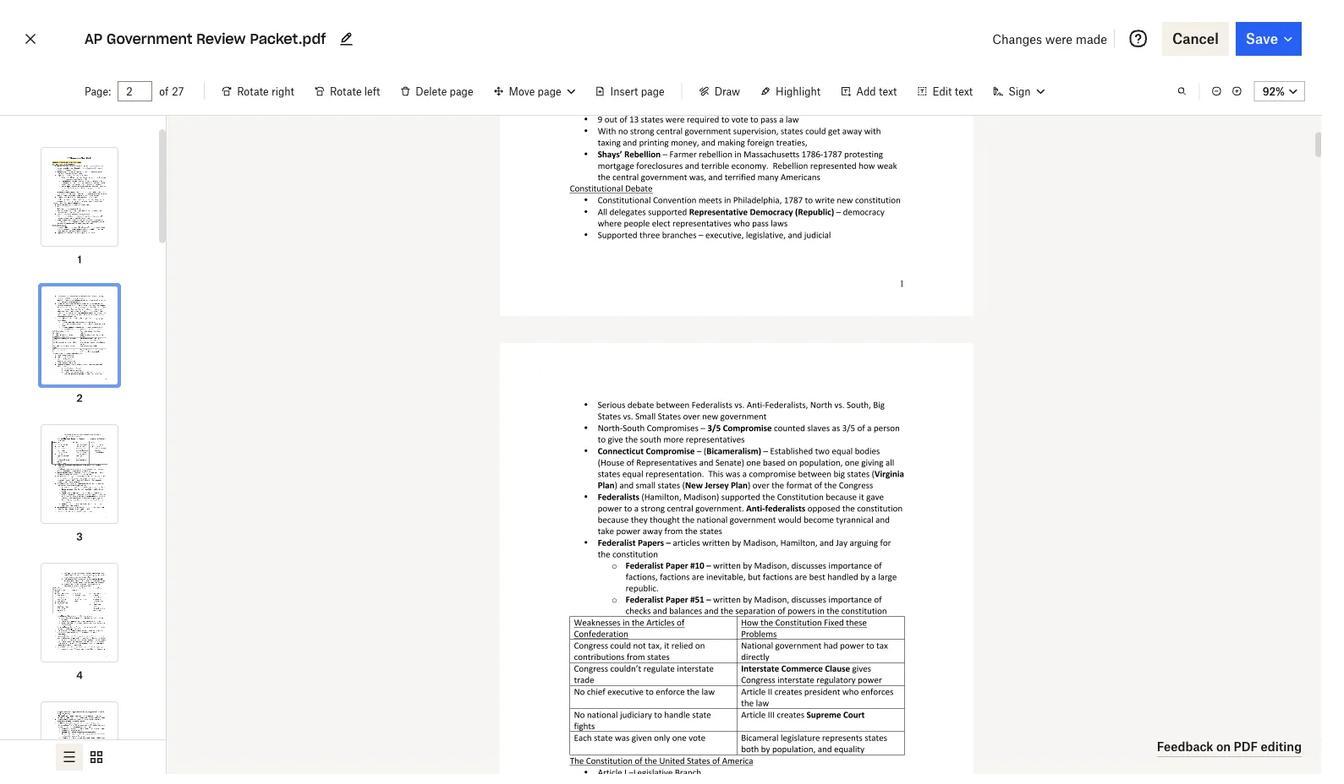 Task type: locate. For each thing, give the bounding box(es) containing it.
0 horizontal spatial text
[[879, 85, 897, 98]]

0 horizontal spatial page
[[450, 85, 473, 98]]

draw
[[715, 85, 740, 98]]

packet.pdf
[[250, 30, 326, 47]]

page 1. selectable thumbnail preview element
[[25, 129, 134, 268]]

2 rotate from the left
[[330, 85, 362, 98]]

ap government review packet.pdf
[[85, 30, 326, 47]]

left
[[364, 85, 380, 98]]

text
[[879, 85, 897, 98], [955, 85, 973, 98]]

move
[[509, 85, 535, 98]]

1 page from the left
[[450, 85, 473, 98]]

0 horizontal spatial rotate
[[237, 85, 269, 98]]

right
[[272, 85, 294, 98]]

insert page
[[610, 85, 665, 98]]

page 2. selected thumbnail preview element
[[25, 268, 134, 407]]

on
[[1216, 740, 1231, 755]]

Button to change sidebar grid view to list view radio
[[56, 744, 83, 771]]

cancel image
[[20, 25, 41, 52]]

changes
[[993, 32, 1042, 46]]

2 page from the left
[[538, 85, 561, 98]]

page right insert
[[641, 85, 665, 98]]

move page button
[[483, 78, 585, 105]]

text right edit
[[955, 85, 973, 98]]

page right "delete"
[[450, 85, 473, 98]]

1 horizontal spatial text
[[955, 85, 973, 98]]

3 page from the left
[[641, 85, 665, 98]]

were
[[1045, 32, 1073, 46]]

highlight
[[776, 85, 821, 98]]

editing
[[1261, 740, 1302, 755]]

highlight button
[[750, 78, 831, 105]]

rotate for rotate right
[[237, 85, 269, 98]]

rotate right button
[[212, 78, 305, 105]]

2 text from the left
[[955, 85, 973, 98]]

page inside popup button
[[538, 85, 561, 98]]

1 rotate from the left
[[237, 85, 269, 98]]

page right move
[[538, 85, 561, 98]]

Button to change sidebar list view to grid view radio
[[83, 744, 110, 771]]

add text button
[[831, 78, 907, 105]]

page
[[450, 85, 473, 98], [538, 85, 561, 98], [641, 85, 665, 98]]

page for insert page
[[641, 85, 665, 98]]

option group
[[0, 740, 166, 775]]

feedback on pdf editing button
[[1157, 738, 1302, 758]]

1 text from the left
[[879, 85, 897, 98]]

sign button
[[983, 78, 1055, 105]]

2 horizontal spatial page
[[641, 85, 665, 98]]

add text
[[856, 85, 897, 98]]

page for move page
[[538, 85, 561, 98]]

rotate inside rotate right button
[[237, 85, 269, 98]]

2
[[76, 392, 83, 405]]

4
[[76, 670, 83, 682]]

ap
[[85, 30, 102, 47]]

1 horizontal spatial page
[[538, 85, 561, 98]]

1
[[77, 253, 82, 266]]

rotate
[[237, 85, 269, 98], [330, 85, 362, 98]]

move page
[[509, 85, 561, 98]]

rotate left left
[[330, 85, 362, 98]]

delete page button
[[390, 78, 483, 105]]

1 horizontal spatial rotate
[[330, 85, 362, 98]]

rotate left the right
[[237, 85, 269, 98]]

text right add
[[879, 85, 897, 98]]

None number field
[[126, 85, 144, 98]]

27
[[172, 85, 184, 98]]

rotate inside rotate left button
[[330, 85, 362, 98]]

text for add text
[[879, 85, 897, 98]]

cancel
[[1173, 30, 1219, 47]]

save
[[1246, 30, 1278, 47]]

insert page button
[[585, 78, 675, 105]]

delete page
[[416, 85, 473, 98]]

changes were made
[[993, 32, 1107, 46]]



Task type: describe. For each thing, give the bounding box(es) containing it.
draw button
[[689, 78, 750, 105]]

cancel button
[[1162, 22, 1229, 56]]

page for delete page
[[450, 85, 473, 98]]

delete
[[416, 85, 447, 98]]

pdf
[[1234, 740, 1258, 755]]

edit
[[933, 85, 952, 98]]

sign
[[1008, 85, 1031, 98]]

feedback
[[1157, 740, 1214, 755]]

page 3. selectable thumbnail preview element
[[25, 407, 134, 546]]

page:
[[85, 85, 111, 98]]

feedback on pdf editing
[[1157, 740, 1302, 755]]

92%
[[1263, 85, 1285, 98]]

save button
[[1236, 22, 1302, 56]]

made
[[1076, 32, 1107, 46]]

of
[[159, 85, 169, 98]]

review
[[197, 30, 246, 47]]

edit text button
[[907, 78, 983, 105]]

3
[[76, 531, 83, 544]]

text for edit text
[[955, 85, 973, 98]]

add
[[856, 85, 876, 98]]

insert
[[610, 85, 638, 98]]

rotate left button
[[305, 78, 390, 105]]

of 27
[[159, 85, 184, 98]]

rotate right
[[237, 85, 294, 98]]

rotate left
[[330, 85, 380, 98]]

rotate for rotate left
[[330, 85, 362, 98]]

page 4. selectable thumbnail preview element
[[25, 546, 134, 684]]

edit text
[[933, 85, 973, 98]]

government
[[107, 30, 192, 47]]

92% button
[[1254, 81, 1305, 102]]



Task type: vqa. For each thing, say whether or not it's contained in the screenshot.
Save
yes



